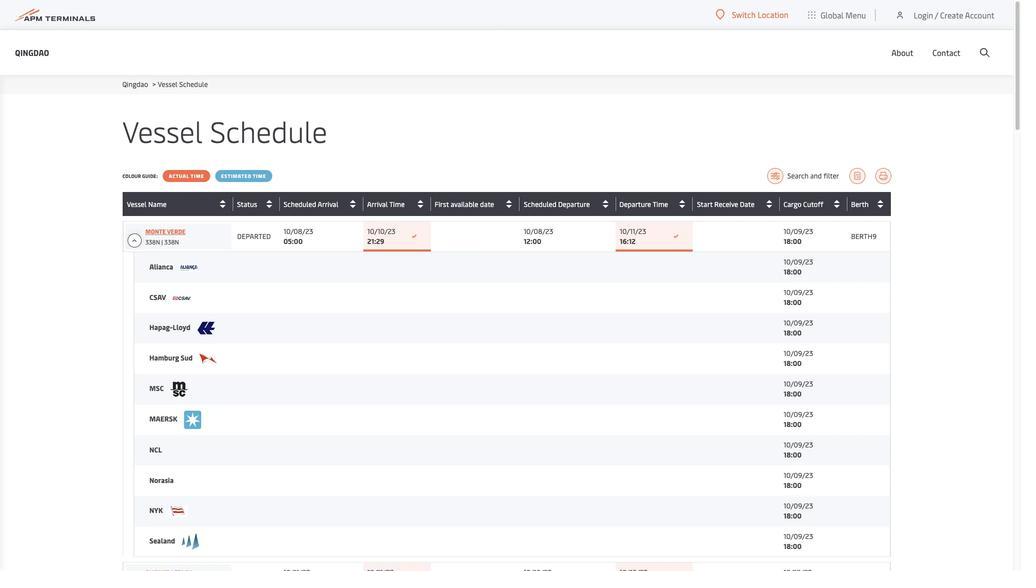 Task type: vqa. For each thing, say whether or not it's contained in the screenshot.
My
no



Task type: describe. For each thing, give the bounding box(es) containing it.
switch
[[732, 9, 756, 20]]

global menu
[[821, 9, 866, 20]]

18:00 for norasia
[[784, 481, 802, 491]]

global menu button
[[799, 0, 876, 30]]

10/09/23 18:00 for maersk
[[784, 410, 813, 430]]

10/09/23 for ncl
[[784, 441, 813, 450]]

10/09/23 for alianca
[[784, 257, 813, 267]]

berth9
[[851, 232, 877, 241]]

login / create account
[[914, 9, 995, 20]]

hapag lloyd image
[[197, 322, 215, 335]]

12:00
[[524, 237, 542, 246]]

10/09/23 18:00 for hapag-lloyd
[[784, 318, 813, 338]]

csav
[[149, 293, 168, 302]]

10/09/23 18:00 for sealand
[[784, 532, 813, 552]]

10/09/23 for sealand
[[784, 532, 813, 542]]

|
[[161, 238, 163, 246]]

contact button
[[933, 30, 961, 75]]

10/09/23 18:00 for norasia
[[784, 471, 813, 491]]

10/09/23 18:00 for nyk
[[784, 502, 813, 521]]

csav image
[[173, 297, 191, 300]]

maersk image
[[184, 410, 202, 430]]

21:29
[[367, 237, 384, 246]]

10/08/23 05:00
[[284, 227, 313, 246]]

global
[[821, 9, 844, 20]]

1 10/09/23 from the top
[[784, 227, 813, 236]]

location
[[758, 9, 789, 20]]

10/09/23 18:00 for csav
[[784, 288, 813, 307]]

departed
[[237, 232, 271, 241]]

qingdao for qingdao
[[15, 47, 49, 58]]

sealand image
[[182, 534, 200, 550]]

18:00 for csav
[[784, 298, 802, 307]]

1 date from the left
[[740, 200, 755, 209]]

nyk image
[[169, 506, 188, 517]]

filter
[[824, 171, 839, 181]]

search and filter button
[[768, 168, 839, 184]]

10/10/23
[[367, 227, 396, 236]]

hamburg sud
[[149, 354, 194, 363]]

guide:
[[142, 173, 158, 180]]

vessel schedule
[[122, 111, 327, 151]]

menu
[[846, 9, 866, 20]]

hapag-lloyd
[[149, 323, 192, 332]]

4 time from the left
[[653, 200, 669, 209]]

>
[[152, 80, 156, 89]]

0 horizontal spatial schedule
[[179, 80, 208, 89]]

search and filter
[[788, 171, 839, 181]]

monte
[[145, 228, 166, 236]]

2 time from the left
[[390, 200, 405, 209]]

monte verde 338n | 338n
[[145, 228, 186, 246]]

10/09/23 18:00 for msc
[[784, 380, 813, 399]]

2 receive from the left
[[715, 200, 738, 209]]

estimated
[[221, 173, 251, 180]]

5 10/09/23 from the top
[[784, 349, 813, 358]]

actual
[[169, 173, 189, 180]]

login / create account link
[[895, 0, 995, 30]]

create
[[940, 9, 964, 20]]

18:00 for sealand
[[784, 542, 802, 552]]

10/09/23 for maersk
[[784, 410, 813, 420]]

ncl
[[149, 446, 162, 455]]

alianca
[[149, 262, 175, 272]]

qingdao for qingdao > vessel schedule
[[122, 80, 148, 89]]

about
[[892, 47, 914, 58]]

switch location
[[732, 9, 789, 20]]

colour
[[122, 173, 141, 180]]

time for estimated time
[[253, 173, 266, 180]]

1 vertical spatial qingdao link
[[122, 80, 148, 89]]

1 10/09/23 18:00 from the top
[[784, 227, 813, 246]]

hamburg
[[149, 354, 179, 363]]



Task type: locate. For each thing, give the bounding box(es) containing it.
status button
[[237, 196, 277, 212], [237, 196, 277, 212]]

10 10/09/23 from the top
[[784, 502, 813, 511]]

arrival
[[318, 200, 338, 209], [318, 200, 338, 209], [367, 200, 388, 209], [367, 200, 388, 209]]

hamburg sud image
[[199, 354, 217, 364]]

2 10/09/23 18:00 from the top
[[784, 257, 813, 277]]

time right the 'actual'
[[191, 173, 204, 180]]

vessel name
[[127, 200, 167, 209], [127, 200, 167, 209]]

hapag-
[[149, 323, 173, 332]]

estimated time
[[221, 173, 266, 180]]

1 time from the left
[[389, 200, 405, 209]]

cargo
[[784, 200, 802, 209], [784, 200, 802, 209]]

6 10/09/23 18:00 from the top
[[784, 380, 813, 399]]

msc
[[149, 384, 165, 393]]

1 18:00 from the top
[[784, 237, 802, 246]]

1 horizontal spatial qingdao
[[122, 80, 148, 89]]

time
[[191, 173, 204, 180], [253, 173, 266, 180]]

lloyd
[[173, 323, 191, 332]]

11 10/09/23 from the top
[[784, 532, 813, 542]]

1 horizontal spatial time
[[253, 173, 266, 180]]

cargo cutoff
[[784, 200, 824, 209], [784, 200, 824, 209]]

contact
[[933, 47, 961, 58]]

18:00
[[784, 237, 802, 246], [784, 267, 802, 277], [784, 298, 802, 307], [784, 328, 802, 338], [784, 359, 802, 368], [784, 390, 802, 399], [784, 420, 802, 430], [784, 451, 802, 460], [784, 481, 802, 491], [784, 512, 802, 521], [784, 542, 802, 552]]

338n left "|"
[[145, 238, 160, 246]]

2 time from the left
[[253, 173, 266, 180]]

0 vertical spatial schedule
[[179, 80, 208, 89]]

5 18:00 from the top
[[784, 359, 802, 368]]

10/09/23
[[784, 227, 813, 236], [784, 257, 813, 267], [784, 288, 813, 297], [784, 318, 813, 328], [784, 349, 813, 358], [784, 380, 813, 389], [784, 410, 813, 420], [784, 441, 813, 450], [784, 471, 813, 481], [784, 502, 813, 511], [784, 532, 813, 542]]

departure time button
[[620, 196, 690, 212], [620, 196, 690, 212]]

2 338n from the left
[[164, 238, 179, 246]]

first
[[435, 200, 449, 209], [435, 200, 449, 209]]

time for actual time
[[191, 173, 204, 180]]

0 vertical spatial qingdao
[[15, 47, 49, 58]]

vessel name button
[[127, 196, 231, 212], [127, 196, 231, 212]]

10/08/23
[[284, 227, 313, 236], [524, 227, 553, 236]]

18:00 for ncl
[[784, 451, 802, 460]]

3 10/09/23 from the top
[[784, 288, 813, 297]]

10 10/09/23 18:00 from the top
[[784, 502, 813, 521]]

1 horizontal spatial schedule
[[210, 111, 327, 151]]

10/09/23 for csav
[[784, 288, 813, 297]]

11 10/09/23 18:00 from the top
[[784, 532, 813, 552]]

4 10/09/23 from the top
[[784, 318, 813, 328]]

vessel
[[158, 80, 178, 89], [122, 111, 203, 151], [127, 200, 147, 209], [127, 200, 147, 209]]

10/09/23 for hapag-lloyd
[[784, 318, 813, 328]]

cargo cutoff button
[[784, 196, 845, 212], [784, 196, 845, 212]]

7 18:00 from the top
[[784, 420, 802, 430]]

18:00 for hapag-lloyd
[[784, 328, 802, 338]]

10/10/23 21:29
[[367, 227, 396, 246]]

name
[[148, 200, 167, 209], [148, 200, 167, 209]]

date
[[740, 200, 755, 209], [740, 200, 755, 209]]

2 18:00 from the top
[[784, 267, 802, 277]]

10/11/23
[[620, 227, 646, 236]]

qingdao
[[15, 47, 49, 58], [122, 80, 148, 89]]

338n
[[145, 238, 160, 246], [164, 238, 179, 246]]

time right estimated
[[253, 173, 266, 180]]

departure time
[[620, 200, 668, 209], [620, 200, 669, 209]]

date
[[480, 200, 494, 209], [480, 200, 494, 209]]

18:00 for nyk
[[784, 512, 802, 521]]

start
[[697, 200, 713, 209], [697, 200, 713, 209]]

actual time
[[169, 173, 204, 180]]

2 date from the left
[[740, 200, 755, 209]]

qingdao > vessel schedule
[[122, 80, 208, 89]]

338n right "|"
[[164, 238, 179, 246]]

time
[[389, 200, 405, 209], [390, 200, 405, 209], [653, 200, 668, 209], [653, 200, 669, 209]]

receive
[[714, 200, 738, 209], [715, 200, 738, 209]]

7 10/09/23 18:00 from the top
[[784, 410, 813, 430]]

10/09/23 18:00 for alianca
[[784, 257, 813, 277]]

10/11/23 16:12
[[620, 227, 646, 246]]

cutoff
[[803, 200, 824, 209], [803, 200, 824, 209]]

8 10/09/23 from the top
[[784, 441, 813, 450]]

6 18:00 from the top
[[784, 390, 802, 399]]

switch location button
[[716, 9, 789, 20]]

alianca image
[[180, 264, 198, 272]]

1 receive from the left
[[714, 200, 738, 209]]

schedule
[[179, 80, 208, 89], [210, 111, 327, 151]]

9 18:00 from the top
[[784, 481, 802, 491]]

sealand
[[149, 536, 177, 546]]

05:00
[[284, 237, 303, 246]]

9 10/09/23 from the top
[[784, 471, 813, 481]]

18:00 for maersk
[[784, 420, 802, 430]]

start receive date button
[[697, 196, 777, 212], [697, 196, 777, 212]]

scheduled arrival
[[284, 200, 338, 209], [284, 200, 338, 209]]

11 18:00 from the top
[[784, 542, 802, 552]]

1 horizontal spatial qingdao link
[[122, 80, 148, 89]]

10/08/23 for 12:00
[[524, 227, 553, 236]]

0 horizontal spatial 10/08/23
[[284, 227, 313, 236]]

start receive date
[[697, 200, 755, 209], [697, 200, 755, 209]]

3 10/09/23 18:00 from the top
[[784, 288, 813, 307]]

10/08/23 up '12:00'
[[524, 227, 553, 236]]

scheduled
[[284, 200, 316, 209], [284, 200, 316, 209], [524, 200, 556, 209], [524, 200, 557, 209]]

3 18:00 from the top
[[784, 298, 802, 307]]

nyk
[[149, 506, 164, 516]]

sud
[[181, 354, 193, 363]]

16:12
[[620, 237, 636, 246]]

9 10/09/23 18:00 from the top
[[784, 471, 813, 491]]

0 horizontal spatial 338n
[[145, 238, 160, 246]]

msc image
[[170, 382, 188, 398]]

arrival time button
[[367, 196, 428, 212], [367, 196, 428, 212]]

1 vertical spatial schedule
[[210, 111, 327, 151]]

scheduled departure
[[524, 200, 590, 209], [524, 200, 590, 209]]

6 10/09/23 from the top
[[784, 380, 813, 389]]

maersk
[[149, 414, 179, 424]]

login
[[914, 9, 933, 20]]

18:00 for msc
[[784, 390, 802, 399]]

18:00 for alianca
[[784, 267, 802, 277]]

/
[[935, 9, 938, 20]]

first available date
[[435, 200, 494, 209], [435, 200, 494, 209]]

1 338n from the left
[[145, 238, 160, 246]]

arrival time
[[367, 200, 405, 209], [367, 200, 405, 209]]

0 vertical spatial qingdao link
[[15, 46, 49, 59]]

and
[[810, 171, 822, 181]]

7 10/09/23 from the top
[[784, 410, 813, 420]]

berth
[[851, 200, 869, 209], [851, 200, 869, 209]]

1 vertical spatial qingdao
[[122, 80, 148, 89]]

10/09/23 for norasia
[[784, 471, 813, 481]]

status
[[237, 200, 257, 209], [237, 200, 258, 209]]

about button
[[892, 30, 914, 75]]

10/08/23 up 05:00
[[284, 227, 313, 236]]

1 time from the left
[[191, 173, 204, 180]]

0 horizontal spatial qingdao link
[[15, 46, 49, 59]]

colour guide:
[[122, 173, 158, 180]]

10/08/23 12:00
[[524, 227, 553, 246]]

norasia
[[149, 476, 174, 486]]

verde
[[167, 228, 186, 236]]

4 10/09/23 18:00 from the top
[[784, 318, 813, 338]]

berth button
[[851, 196, 888, 212], [851, 196, 888, 212]]

3 time from the left
[[653, 200, 668, 209]]

1 horizontal spatial 338n
[[164, 238, 179, 246]]

2 10/09/23 from the top
[[784, 257, 813, 267]]

0 horizontal spatial qingdao
[[15, 47, 49, 58]]

0 horizontal spatial time
[[191, 173, 204, 180]]

8 18:00 from the top
[[784, 451, 802, 460]]

available
[[451, 200, 478, 209], [451, 200, 479, 209]]

scheduled arrival button
[[284, 196, 361, 212], [284, 196, 361, 212]]

8 10/09/23 18:00 from the top
[[784, 441, 813, 460]]

10/09/23 for nyk
[[784, 502, 813, 511]]

search
[[788, 171, 809, 181]]

10/08/23 for 05:00
[[284, 227, 313, 236]]

first available date button
[[435, 196, 517, 212], [435, 196, 517, 212]]

1 horizontal spatial 10/08/23
[[524, 227, 553, 236]]

4 18:00 from the top
[[784, 328, 802, 338]]

10/09/23 for msc
[[784, 380, 813, 389]]

10 18:00 from the top
[[784, 512, 802, 521]]

10/09/23 18:00 for ncl
[[784, 441, 813, 460]]

departure
[[558, 200, 590, 209], [558, 200, 590, 209], [620, 200, 651, 209], [620, 200, 652, 209]]

5 10/09/23 18:00 from the top
[[784, 349, 813, 368]]

scheduled departure button
[[524, 196, 613, 212], [524, 196, 614, 212]]

2 10/08/23 from the left
[[524, 227, 553, 236]]

account
[[965, 9, 995, 20]]

1 10/08/23 from the left
[[284, 227, 313, 236]]

10/09/23 18:00
[[784, 227, 813, 246], [784, 257, 813, 277], [784, 288, 813, 307], [784, 318, 813, 338], [784, 349, 813, 368], [784, 380, 813, 399], [784, 410, 813, 430], [784, 441, 813, 460], [784, 471, 813, 491], [784, 502, 813, 521], [784, 532, 813, 552]]



